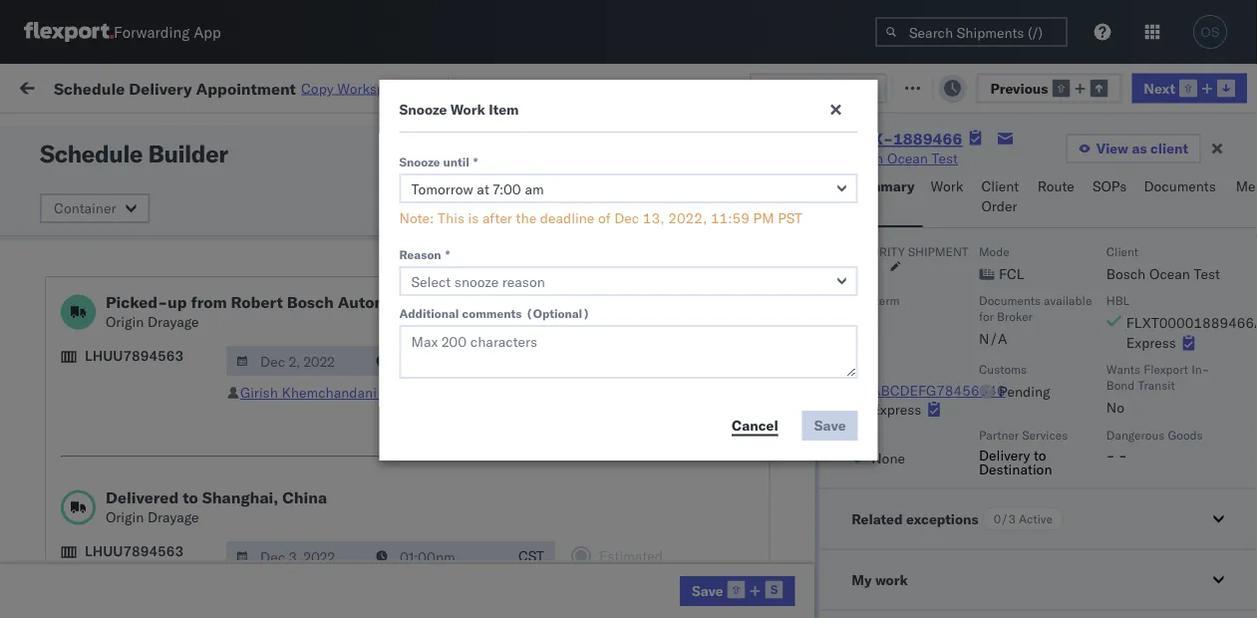 Task type: vqa. For each thing, say whether or not it's contained in the screenshot.
1st (42785) from right
no



Task type: locate. For each thing, give the bounding box(es) containing it.
3 uetu from the top
[[1222, 594, 1257, 612]]

work for import
[[216, 77, 251, 95]]

-- : -- -- text field for edt
[[366, 346, 508, 376]]

workitem
[[22, 163, 78, 178]]

exception down search shipments (/) text box
[[946, 77, 1011, 95]]

2 clearance from the top
[[154, 452, 218, 470]]

resize handle column header for workitem
[[285, 155, 309, 618]]

ceau7522281, hlxu up flxt00001889466a
[[1116, 287, 1257, 305]]

1 drayage from the top
[[148, 313, 199, 331]]

work
[[57, 72, 109, 100], [875, 570, 908, 588]]

snooze down link
[[399, 101, 447, 118]]

8 resize handle column header from the left
[[1212, 155, 1235, 618]]

lock schedule
[[391, 193, 484, 211]]

exception up flex-1889466 link at the top right
[[809, 79, 874, 96]]

1 horizontal spatial my work
[[851, 570, 908, 588]]

1 upload customs clearance documents button from the top
[[46, 188, 283, 230]]

to right delivered
[[183, 488, 198, 508]]

pickup down the picked-
[[108, 321, 152, 338]]

os button
[[1188, 9, 1233, 55]]

resize handle column header for client name
[[723, 155, 747, 618]]

angeles, for confirm pickup from los angeles, ca link
[[206, 540, 261, 557]]

0 vertical spatial schedule delivery appointment link
[[46, 242, 245, 262]]

client up cascading dates
[[627, 163, 659, 178]]

1 lhuu7894563 from the top
[[85, 347, 184, 364]]

from up delivered
[[155, 408, 184, 426]]

ca for confirm pickup from los angeles, ca link
[[46, 560, 65, 577]]

1 horizontal spatial file exception
[[918, 77, 1011, 95]]

schedule pickup from los angeles, ca for third the schedule pickup from los angeles, ca link from the bottom
[[46, 321, 269, 358]]

batch action button
[[1115, 71, 1246, 101]]

1 ca from the top
[[46, 297, 65, 314]]

customs down the workitem button
[[95, 189, 151, 206]]

2 ocean fcl from the top
[[498, 244, 567, 261]]

0 vertical spatial work
[[57, 72, 109, 100]]

status
[[108, 124, 143, 139]]

drayage inside delivered to shanghai, china origin drayage
[[148, 509, 199, 526]]

summary button
[[843, 169, 923, 227]]

pm up shanghai,
[[251, 463, 273, 481]]

container inside button
[[54, 199, 116, 217]]

file exception
[[918, 77, 1011, 95], [781, 79, 874, 96]]

status : ready for work, blocked, in progress
[[108, 124, 361, 139]]

3 lhuu7894563, from the top
[[1116, 594, 1219, 612]]

comments
[[462, 306, 522, 321]]

client up hbl
[[1106, 243, 1138, 258]]

angeles, down girish
[[214, 408, 269, 426]]

1 horizontal spatial client
[[982, 177, 1019, 195]]

is
[[468, 209, 479, 227]]

2 vertical spatial pst,
[[267, 551, 298, 568]]

1846748 up broker
[[1031, 288, 1092, 305]]

my work inside "button"
[[851, 570, 908, 588]]

2 resize handle column header from the left
[[394, 155, 418, 618]]

0 vertical spatial *
[[473, 154, 478, 169]]

exceptions
[[906, 510, 978, 527]]

mode down 'order'
[[979, 243, 1009, 258]]

feb
[[456, 384, 479, 401]]

1 horizontal spatial :
[[459, 124, 462, 139]]

client order
[[982, 177, 1019, 215]]

pickup for 4th the schedule pickup from los angeles, ca link from the bottom of the page
[[108, 277, 152, 294]]

5 flex-1846748 from the top
[[988, 419, 1092, 437]]

0 horizontal spatial *
[[445, 247, 450, 262]]

(flep)
[[498, 292, 552, 312]]

origin down delivered
[[106, 509, 144, 526]]

:
[[143, 124, 147, 139], [459, 124, 462, 139]]

at
[[396, 77, 408, 95]]

note:
[[399, 209, 434, 227]]

3 hlxu from the top
[[1222, 331, 1257, 348]]

4 schedule pickup from los angeles, ca from the top
[[46, 496, 269, 533]]

work up by:
[[57, 72, 109, 100]]

updated
[[380, 384, 433, 401]]

1 vertical spatial my
[[851, 570, 871, 588]]

no down "priority"
[[852, 259, 870, 276]]

abcdefg78456546 button
[[871, 381, 1005, 399]]

1 schedule pickup from los angeles, ca link from the top
[[46, 276, 283, 316]]

1 vertical spatial 1889466
[[1031, 507, 1092, 524]]

3 schedule pickup from los angeles, ca link from the top
[[46, 407, 283, 447]]

ca for third the schedule pickup from los angeles, ca link from the bottom
[[46, 341, 65, 358]]

2 schedule delivery appointment from the top
[[46, 374, 245, 392]]

customs
[[95, 189, 151, 206], [979, 361, 1027, 376], [95, 452, 151, 470]]

activity log button
[[459, 76, 533, 100]]

0 horizontal spatial work
[[216, 77, 251, 95]]

4, down picked-up from robert bosch automotive steering (flep) origin drayage
[[340, 332, 353, 349]]

deadline
[[540, 209, 595, 227]]

0 vertical spatial schedule delivery appointment button
[[46, 242, 245, 264]]

partner
[[979, 427, 1019, 442]]

flex-1846748 down 'pending'
[[988, 419, 1092, 437]]

id
[[982, 163, 994, 178]]

6 resize handle column header from the left
[[922, 155, 946, 618]]

bosch inside picked-up from robert bosch automotive steering (flep) origin drayage
[[287, 292, 334, 312]]

flex-
[[844, 129, 893, 149], [988, 200, 1031, 217], [988, 244, 1031, 261], [988, 288, 1031, 305], [988, 332, 1031, 349], [988, 375, 1031, 393], [988, 419, 1031, 437], [988, 463, 1031, 481], [988, 507, 1031, 524], [988, 595, 1031, 612]]

flex-1660288
[[988, 200, 1092, 217]]

1 origin from the top
[[106, 313, 144, 331]]

1 horizontal spatial work
[[451, 101, 485, 118]]

flexport inside the wants flexport in- bond transit no
[[1143, 361, 1188, 376]]

13, down 8,
[[340, 507, 361, 524]]

schedule delivery appointment button down the picked-
[[46, 373, 245, 395]]

schedule
[[54, 78, 125, 98], [40, 139, 143, 169], [425, 193, 484, 211], [46, 243, 105, 260], [46, 277, 105, 294], [46, 321, 105, 338], [46, 374, 105, 392], [46, 408, 105, 426], [46, 496, 105, 514]]

demo
[[683, 200, 720, 217]]

angeles, inside confirm pickup from los angeles, ca
[[206, 540, 261, 557]]

1 horizontal spatial my
[[851, 570, 871, 588]]

after
[[483, 209, 512, 227]]

delivery inside partner services delivery to destination
[[979, 446, 1030, 463]]

upload customs clearance documents up confirm pickup from los angeles, ca
[[46, 452, 218, 490]]

None checkbox
[[706, 198, 734, 206]]

flex-1846748 button
[[956, 239, 1096, 267], [956, 239, 1096, 267], [956, 283, 1096, 311], [956, 283, 1096, 311], [956, 327, 1096, 354], [956, 327, 1096, 354], [956, 370, 1096, 398], [956, 370, 1096, 398], [956, 414, 1096, 442], [956, 414, 1096, 442], [956, 458, 1096, 486], [956, 458, 1096, 486]]

2 schedule pickup from los angeles, ca from the top
[[46, 321, 269, 358]]

dec up the 23,
[[310, 507, 336, 524]]

1 schedule delivery appointment link from the top
[[46, 242, 245, 262]]

1846748 up services
[[1031, 375, 1092, 393]]

los inside confirm pickup from los angeles, ca
[[180, 540, 202, 557]]

by:
[[72, 122, 91, 140]]

no down snooze work item
[[467, 124, 483, 139]]

client
[[627, 163, 659, 178], [982, 177, 1019, 195], [1106, 243, 1138, 258]]

1 vertical spatial *
[[445, 247, 450, 262]]

mes
[[1236, 177, 1257, 195]]

actions
[[1198, 163, 1239, 178]]

2 vertical spatial work
[[931, 177, 964, 195]]

Search Shipments (/) text field
[[875, 17, 1068, 47]]

appointment down 12:00
[[163, 243, 245, 260]]

in
[[297, 124, 308, 139]]

flex-1889466
[[844, 129, 963, 149], [988, 507, 1092, 524], [988, 595, 1092, 612]]

documents up broker
[[979, 292, 1040, 307]]

link
[[411, 79, 438, 97]]

1 horizontal spatial to
[[1034, 446, 1046, 463]]

container for container
[[54, 199, 116, 217]]

6 ocean fcl from the top
[[498, 463, 567, 481]]

11:00
[[208, 463, 247, 481]]

appointment
[[196, 78, 296, 98], [163, 243, 245, 260], [163, 374, 245, 392]]

schedule delivery appointment for 1st schedule delivery appointment 'button' from the top of the page
[[46, 243, 245, 260]]

schedule delivery appointment button up the picked-
[[46, 242, 245, 264]]

picked-
[[106, 292, 168, 312]]

0 horizontal spatial no
[[467, 124, 483, 139]]

nov left 8,
[[310, 463, 336, 481]]

steering
[[430, 292, 494, 312]]

2 horizontal spatial no
[[1106, 398, 1124, 416]]

origin inside picked-up from robert bosch automotive steering (flep) origin drayage
[[106, 313, 144, 331]]

1846748 down '1660288'
[[1031, 244, 1092, 261]]

from up confirm pickup from los angeles, ca link
[[155, 496, 184, 514]]

2 schedule delivery appointment link from the top
[[46, 373, 245, 393]]

1 vertical spatial mode
[[979, 243, 1009, 258]]

file exception up consignee button
[[781, 79, 874, 96]]

client
[[1151, 140, 1189, 157]]

-- : -- -- text field up updated
[[366, 346, 508, 376]]

3 ocean fcl from the top
[[498, 288, 567, 305]]

7
[[483, 384, 492, 401]]

1 horizontal spatial for
[[979, 308, 994, 323]]

4 schedule pickup from los angeles, ca button from the top
[[46, 495, 283, 537]]

2022
[[367, 200, 402, 217], [357, 244, 392, 261], [357, 288, 392, 305], [357, 332, 392, 349], [357, 375, 392, 393], [357, 419, 392, 437], [356, 463, 390, 481], [365, 507, 399, 524], [356, 551, 391, 568]]

container inside button
[[1116, 155, 1169, 170]]

builder
[[148, 139, 228, 169]]

1 upload from the top
[[46, 189, 91, 206]]

ocean fcl
[[498, 200, 567, 217], [498, 244, 567, 261], [498, 288, 567, 305], [498, 332, 567, 349], [498, 375, 567, 393], [498, 463, 567, 481], [498, 551, 567, 568]]

express
[[1126, 334, 1176, 351], [871, 400, 921, 417]]

documents inside 'button'
[[1144, 177, 1216, 195]]

0 vertical spatial origin
[[106, 313, 144, 331]]

resize handle column header for consignee
[[922, 155, 946, 618]]

no
[[467, 124, 483, 139], [852, 259, 870, 276], [1106, 398, 1124, 416]]

4 ca from the top
[[46, 516, 65, 533]]

0 vertical spatial customs
[[95, 189, 151, 206]]

1 schedule delivery appointment from the top
[[46, 243, 245, 260]]

for inside the documents available for broker n/a
[[979, 308, 994, 323]]

3 schedule pickup from los angeles, ca from the top
[[46, 408, 269, 446]]

4 1846748 from the top
[[1031, 375, 1092, 393]]

upload customs clearance documents for second upload customs clearance documents 'link' from the bottom of the page
[[46, 189, 218, 226]]

1 ceau7522281, from the top
[[1116, 243, 1218, 261]]

0 horizontal spatial my
[[20, 72, 52, 100]]

angeles, right up
[[214, 277, 269, 294]]

express up hold
[[871, 400, 921, 417]]

5 ca from the top
[[46, 560, 65, 577]]

2 flex-1846748 from the top
[[988, 288, 1092, 305]]

workspace
[[337, 79, 407, 97]]

Tomorrow at 7:00 am text field
[[399, 174, 858, 203]]

Select snooze reason text field
[[399, 266, 858, 296]]

upload for first upload customs clearance documents button from the top
[[46, 189, 91, 206]]

pickup inside confirm pickup from los angeles, ca
[[100, 540, 143, 557]]

0 vertical spatial mode
[[498, 163, 528, 178]]

lhuu7894563 down delivered
[[85, 542, 184, 560]]

flex- up broker
[[988, 288, 1031, 305]]

appointment for 1st schedule delivery appointment 'button' from the top of the page
[[163, 243, 245, 260]]

2 vertical spatial 13,
[[340, 507, 361, 524]]

on right 205
[[488, 77, 503, 95]]

flex-1846748 up services
[[988, 375, 1092, 393]]

2 4, from the top
[[340, 288, 353, 305]]

appointment for second schedule delivery appointment 'button'
[[163, 374, 245, 392]]

4 ceau7522281, hlxu from the top
[[1116, 375, 1257, 392]]

lhuu7894563 down the picked-
[[85, 347, 184, 364]]

dangerous
[[1106, 427, 1164, 442]]

for left work,
[[190, 124, 206, 139]]

1 vertical spatial origin
[[106, 509, 144, 526]]

1 vertical spatial flexport
[[1143, 361, 1188, 376]]

1 vertical spatial work
[[451, 101, 485, 118]]

0 vertical spatial upload customs clearance documents
[[46, 189, 218, 226]]

1 vertical spatial lhuu7894563
[[85, 542, 184, 560]]

pm up mmm d, yyyy text field
[[251, 288, 273, 305]]

origin
[[106, 313, 144, 331], [106, 509, 144, 526]]

1 vertical spatial schedule delivery appointment link
[[46, 373, 245, 393]]

confirm
[[46, 540, 97, 557]]

4 resize handle column header from the left
[[593, 155, 617, 618]]

0 vertical spatial -- : -- -- text field
[[366, 346, 508, 376]]

4 4, from the top
[[340, 375, 353, 393]]

0 vertical spatial work
[[216, 77, 251, 95]]

1846748 down the available
[[1031, 332, 1092, 349]]

3 4, from the top
[[340, 332, 353, 349]]

batch
[[1146, 77, 1186, 95]]

forwarding app
[[114, 22, 221, 41]]

1 : from the left
[[143, 124, 147, 139]]

clearance for 2nd upload customs clearance documents 'link'
[[154, 452, 218, 470]]

* right reason
[[445, 247, 450, 262]]

note: this is after the deadline of dec 13, 2022, 11:59 pm pst
[[399, 209, 803, 227]]

0 vertical spatial lhuu7894563,
[[1116, 507, 1219, 524]]

2 vertical spatial uetu
[[1222, 594, 1257, 612]]

delivery down the picked-
[[108, 374, 160, 392]]

angeles, for 4th the schedule pickup from los angeles, ca link from the top of the page
[[214, 496, 269, 514]]

flex-1846748 down broker
[[988, 332, 1092, 349]]

los for 4th the schedule pickup from los angeles, ca button from the bottom of the page
[[188, 277, 210, 294]]

my work down related
[[851, 570, 908, 588]]

angeles, down delivered to shanghai, china origin drayage on the bottom left
[[206, 540, 261, 557]]

pst, up china in the left of the page
[[276, 463, 307, 481]]

0 vertical spatial drayage
[[148, 313, 199, 331]]

work right import
[[216, 77, 251, 95]]

1 resize handle column header from the left
[[285, 155, 309, 618]]

5 11:59 pm pdt, nov 4, 2022 from the top
[[208, 419, 392, 437]]

0 vertical spatial consignee
[[757, 163, 814, 178]]

0 vertical spatial uetu
[[1222, 507, 1257, 524]]

0 horizontal spatial client
[[627, 163, 659, 178]]

from left robert
[[155, 277, 184, 294]]

1 vertical spatial pst,
[[276, 507, 307, 524]]

customs up delivered
[[95, 452, 151, 470]]

pickup right confirm
[[100, 540, 143, 557]]

1 vertical spatial -- : -- -- text field
[[366, 541, 508, 571]]

import
[[168, 77, 213, 95]]

-- : -- -- text field left cst on the bottom of page
[[366, 541, 508, 571]]

copy workspace link button
[[301, 79, 438, 97]]

2 vertical spatial no
[[1106, 398, 1124, 416]]

schedule delivery appointment down the picked-
[[46, 374, 245, 392]]

1846748
[[1031, 244, 1092, 261], [1031, 288, 1092, 305], [1031, 332, 1092, 349], [1031, 375, 1092, 393], [1031, 419, 1092, 437], [1031, 463, 1092, 481]]

5 1846748 from the top
[[1031, 419, 1092, 437]]

work inside import work 'button'
[[216, 77, 251, 95]]

0 horizontal spatial express
[[871, 400, 921, 417]]

pickup up confirm pickup from los angeles, ca
[[108, 496, 152, 514]]

upload customs clearance documents link down the workitem button
[[46, 188, 283, 228]]

4,
[[340, 244, 353, 261], [340, 288, 353, 305], [340, 332, 353, 349], [340, 375, 353, 393], [340, 419, 353, 437]]

summary
[[851, 177, 915, 195]]

confirm pickup from los angeles, ca button
[[46, 539, 283, 581]]

consignee up the --
[[757, 163, 814, 178]]

0 vertical spatial my
[[20, 72, 52, 100]]

0/3
[[993, 511, 1016, 526]]

2 horizontal spatial client
[[1106, 243, 1138, 258]]

7 resize handle column header from the left
[[1082, 155, 1106, 618]]

2 lhuu7894563 from the top
[[85, 542, 184, 560]]

delivery down partner
[[979, 446, 1030, 463]]

upload customs clearance documents link up confirm pickup from los angeles, ca link
[[46, 451, 283, 491]]

work left id
[[931, 177, 964, 195]]

3 ceau7522281, hlxu from the top
[[1116, 331, 1257, 348]]

container down workitem
[[54, 199, 116, 217]]

ca
[[46, 297, 65, 314], [46, 341, 65, 358], [46, 428, 65, 446], [46, 516, 65, 533], [46, 560, 65, 577]]

documents button
[[1136, 169, 1228, 227]]

1 vertical spatial upload
[[46, 452, 91, 470]]

resize handle column header for flex id
[[1082, 155, 1106, 618]]

1 vertical spatial clearance
[[154, 452, 218, 470]]

2 upload customs clearance documents from the top
[[46, 452, 218, 490]]

0 vertical spatial upload customs clearance documents button
[[46, 188, 283, 230]]

0 vertical spatial lhuu7894563, uetu
[[1116, 507, 1257, 524]]

5 hlxu from the top
[[1222, 419, 1257, 436]]

4 ceau7522281, from the top
[[1116, 375, 1218, 392]]

1 vertical spatial for
[[979, 308, 994, 323]]

4 ocean fcl from the top
[[498, 332, 567, 349]]

los for "confirm pickup from los angeles, ca" button
[[180, 540, 202, 557]]

file up consignee button
[[781, 79, 805, 96]]

pm right 4:00
[[242, 551, 264, 568]]

1889466 right 0/3 on the right bottom of page
[[1031, 507, 1092, 524]]

angeles, for 2nd the schedule pickup from los angeles, ca link from the bottom of the page
[[214, 408, 269, 426]]

1 schedule pickup from los angeles, ca from the top
[[46, 277, 269, 314]]

resize handle column header
[[285, 155, 309, 618], [394, 155, 418, 618], [464, 155, 488, 618], [593, 155, 617, 618], [723, 155, 747, 618], [922, 155, 946, 618], [1082, 155, 1106, 618], [1212, 155, 1235, 618], [1221, 155, 1245, 618]]

2 origin from the top
[[106, 509, 144, 526]]

1846748 down services
[[1031, 463, 1092, 481]]

1 vertical spatial lhuu7894563,
[[1116, 550, 1219, 568]]

0 horizontal spatial container
[[54, 199, 116, 217]]

pickup for 2nd the schedule pickup from los angeles, ca link from the bottom of the page
[[108, 408, 152, 426]]

until
[[443, 154, 470, 169]]

view as client button
[[1066, 134, 1202, 164]]

0 horizontal spatial mode
[[498, 163, 528, 178]]

1 vertical spatial work
[[875, 570, 908, 588]]

mode button
[[488, 159, 597, 178]]

ca inside confirm pickup from los angeles, ca
[[46, 560, 65, 577]]

1 vertical spatial container
[[54, 199, 116, 217]]

ca for 4th the schedule pickup from los angeles, ca link from the bottom of the page
[[46, 297, 65, 314]]

3 ca from the top
[[46, 428, 65, 446]]

6 flex-1846748 from the top
[[988, 463, 1092, 481]]

pending
[[999, 382, 1050, 400]]

0 vertical spatial to
[[1034, 446, 1046, 463]]

flex- down 0/3 on the right bottom of page
[[988, 595, 1031, 612]]

1 upload customs clearance documents from the top
[[46, 189, 218, 226]]

2 -- : -- -- text field from the top
[[366, 541, 508, 571]]

ceau7522281, hlxu up goods
[[1116, 375, 1257, 392]]

dec
[[621, 79, 647, 96], [614, 209, 639, 227], [310, 507, 336, 524], [301, 551, 327, 568]]

work
[[216, 77, 251, 95], [451, 101, 485, 118], [931, 177, 964, 195]]

mode up "the"
[[498, 163, 528, 178]]

0 horizontal spatial :
[[143, 124, 147, 139]]

n/a
[[979, 330, 1007, 347]]

0 vertical spatial clearance
[[154, 189, 218, 206]]

1 horizontal spatial file
[[918, 77, 942, 95]]

0 vertical spatial flexport
[[627, 200, 679, 217]]

activity
[[459, 79, 506, 97]]

view
[[1097, 140, 1129, 157]]

2 drayage from the top
[[148, 509, 199, 526]]

2 vertical spatial lhuu7894563, uetu
[[1116, 594, 1257, 612]]

schedule delivery appointment link up the picked-
[[46, 242, 245, 262]]

1 ceau7522281, hlxu from the top
[[1116, 243, 1257, 261]]

flex- down partner
[[988, 463, 1031, 481]]

ca for 4th the schedule pickup from los angeles, ca link from the top of the page
[[46, 516, 65, 533]]

pm up the client name button
[[718, 79, 740, 96]]

cancel
[[732, 416, 779, 434]]

0 vertical spatial container
[[1116, 155, 1169, 170]]

0 vertical spatial pst,
[[276, 463, 307, 481]]

1 vertical spatial schedule delivery appointment
[[46, 374, 245, 392]]

documents down workitem
[[46, 209, 118, 226]]

1889466 up flex
[[893, 129, 963, 149]]

upload down workitem
[[46, 189, 91, 206]]

1889466 down active at the bottom of the page
[[1031, 595, 1092, 612]]

delivery up ready
[[129, 78, 192, 98]]

client for client order
[[982, 177, 1019, 195]]

1 vertical spatial drayage
[[148, 509, 199, 526]]

1 vertical spatial upload customs clearance documents link
[[46, 451, 283, 491]]

previous
[[991, 79, 1048, 96]]

schedule pickup from los angeles, ca for 4th the schedule pickup from los angeles, ca link from the bottom of the page
[[46, 277, 269, 314]]

from inside confirm pickup from los angeles, ca
[[147, 540, 176, 557]]

5 resize handle column header from the left
[[723, 155, 747, 618]]

hold
[[851, 427, 877, 442]]

3 1846748 from the top
[[1031, 332, 1092, 349]]

1 vertical spatial lhuu7894563, uetu
[[1116, 550, 1257, 568]]

consignee right demo
[[724, 200, 791, 217]]

0 horizontal spatial my work
[[20, 72, 109, 100]]

1 vertical spatial uetu
[[1222, 550, 1257, 568]]

pm left pst at the right top of the page
[[753, 209, 774, 227]]

the
[[516, 209, 537, 227]]

-- : -- -- text field
[[366, 346, 508, 376], [366, 541, 508, 571]]

0 vertical spatial upload
[[46, 189, 91, 206]]

deadline
[[208, 163, 257, 178]]

to down services
[[1034, 446, 1046, 463]]

nov left automotive in the left of the page
[[311, 288, 337, 305]]

0 vertical spatial express
[[1126, 334, 1176, 351]]

12:00
[[208, 200, 247, 217]]

schedule delivery appointment link
[[46, 242, 245, 262], [46, 373, 245, 393]]

2 ceau7522281, hlxu from the top
[[1116, 287, 1257, 305]]

1 11:59 pm pdt, nov 4, 2022 from the top
[[208, 244, 392, 261]]

1 horizontal spatial *
[[473, 154, 478, 169]]

container up the numbers
[[1116, 155, 1169, 170]]

-- : -- -- text field for cst
[[366, 541, 508, 571]]

mes button
[[1228, 169, 1257, 227]]

from for third the schedule pickup from los angeles, ca link from the bottom
[[155, 321, 184, 338]]

documents
[[1144, 177, 1216, 195], [46, 209, 118, 226], [979, 292, 1040, 307], [46, 472, 118, 490]]

1 hlxu from the top
[[1222, 243, 1257, 261]]

1 vertical spatial on
[[436, 384, 452, 401]]

pickup up delivered
[[108, 408, 152, 426]]

1 vertical spatial appointment
[[163, 243, 245, 260]]

documents available for broker n/a
[[979, 292, 1092, 347]]

1 horizontal spatial no
[[852, 259, 870, 276]]

2 : from the left
[[459, 124, 462, 139]]

13, left 2022,
[[643, 209, 665, 227]]

: for status
[[143, 124, 147, 139]]

2 lhuu7894563, from the top
[[1116, 550, 1219, 568]]

2 ca from the top
[[46, 341, 65, 358]]

4:00 pm pst, dec 23, 2022
[[208, 551, 391, 568]]

customs up 'pending'
[[979, 361, 1027, 376]]

1 clearance from the top
[[154, 189, 218, 206]]

1 -- : -- -- text field from the top
[[366, 346, 508, 376]]

flex-1889466 down active at the bottom of the page
[[988, 595, 1092, 612]]

file up flex-1889466 link at the top right
[[918, 77, 942, 95]]

transit
[[1138, 377, 1175, 392]]

3 lhuu7894563, uetu from the top
[[1116, 594, 1257, 612]]

0 vertical spatial for
[[190, 124, 206, 139]]

origin inside delivered to shanghai, china origin drayage
[[106, 509, 144, 526]]

snooze up 'lock schedule'
[[428, 163, 467, 178]]

ceau7522281, hlxu up in-
[[1116, 331, 1257, 348]]

0 vertical spatial schedule delivery appointment
[[46, 243, 245, 260]]

1 schedule pickup from los angeles, ca button from the top
[[46, 276, 283, 318]]

pst, for 4:00
[[267, 551, 298, 568]]

None checkbox
[[496, 198, 524, 206]]

4, down khemchandani
[[340, 419, 353, 437]]

1 flex-1846748 from the top
[[988, 244, 1092, 261]]

1 vertical spatial my work
[[851, 570, 908, 588]]

ocean
[[887, 150, 928, 167], [498, 200, 538, 217], [498, 244, 538, 261], [670, 244, 711, 261], [800, 244, 841, 261], [1149, 265, 1190, 282], [498, 288, 538, 305], [670, 288, 711, 305], [800, 288, 841, 305], [498, 332, 538, 349], [800, 332, 841, 349], [498, 375, 538, 393], [670, 375, 711, 393], [800, 375, 841, 393], [670, 419, 711, 437], [800, 419, 841, 437], [498, 463, 538, 481], [670, 463, 711, 481], [800, 463, 841, 481], [800, 507, 841, 524], [498, 551, 538, 568], [670, 551, 711, 568], [800, 551, 841, 568], [670, 595, 711, 612], [800, 595, 841, 612]]

confirm pickup from los angeles, ca
[[46, 540, 261, 577]]

from down up
[[155, 321, 184, 338]]

13, right due
[[651, 79, 672, 96]]

lhuu7894563 for delivered to shanghai, china
[[85, 542, 184, 560]]

from for 2nd the schedule pickup from los angeles, ca link from the bottom of the page
[[155, 408, 184, 426]]

1 vertical spatial to
[[183, 488, 198, 508]]

2 vertical spatial customs
[[95, 452, 151, 470]]



Task type: describe. For each thing, give the bounding box(es) containing it.
0 horizontal spatial exception
[[809, 79, 874, 96]]

0 vertical spatial on
[[488, 77, 503, 95]]

Search Work text field
[[588, 71, 805, 101]]

2 schedule pickup from los angeles, ca button from the top
[[46, 320, 283, 361]]

1 vertical spatial consignee
[[724, 200, 791, 217]]

girish khemchandani updated on feb 7
[[240, 384, 492, 401]]

3 resize handle column header from the left
[[464, 155, 488, 618]]

abcdefg78456546
[[871, 381, 1005, 399]]

MMM D, YYYY text field
[[226, 541, 368, 571]]

no inside the wants flexport in- bond transit no
[[1106, 398, 1124, 416]]

0 horizontal spatial on
[[436, 384, 452, 401]]

documents up confirm
[[46, 472, 118, 490]]

additional comments (optional)
[[399, 306, 590, 321]]

flex- down broker
[[988, 332, 1031, 349]]

pst, for 11:59
[[276, 507, 307, 524]]

bosch inside client bosch ocean test incoterm fob
[[1106, 265, 1146, 282]]

flexport. image
[[24, 22, 114, 42]]

6 1846748 from the top
[[1031, 463, 1092, 481]]

1 uetu from the top
[[1222, 507, 1257, 524]]

flex-1889466 link
[[844, 129, 963, 149]]

partner services delivery to destination
[[979, 427, 1068, 477]]

documents inside the documents available for broker n/a
[[979, 292, 1040, 307]]

message (0)
[[267, 77, 349, 95]]

batch action
[[1146, 77, 1233, 95]]

china
[[282, 488, 327, 508]]

related exceptions
[[851, 510, 978, 527]]

23,
[[331, 551, 353, 568]]

work inside work button
[[931, 177, 964, 195]]

pm left khemchandani
[[251, 375, 273, 393]]

resize handle column header for mode
[[593, 155, 617, 618]]

message
[[267, 77, 323, 95]]

0 horizontal spatial file
[[781, 79, 805, 96]]

flex- down "n/a"
[[988, 375, 1031, 393]]

dec left the 23,
[[301, 551, 327, 568]]

work button
[[923, 169, 974, 227]]

upload customs clearance documents for 2nd upload customs clearance documents 'link'
[[46, 452, 218, 490]]

robert
[[231, 292, 283, 312]]

in-
[[1191, 361, 1209, 376]]

3 11:59 pm pdt, nov 4, 2022 from the top
[[208, 332, 392, 349]]

drayage inside picked-up from robert bosch automotive steering (flep) origin drayage
[[148, 313, 199, 331]]

3 schedule pickup from los angeles, ca button from the top
[[46, 407, 283, 449]]

from for 4th the schedule pickup from los angeles, ca link from the top of the page
[[155, 496, 184, 514]]

0 horizontal spatial file exception
[[781, 79, 874, 96]]

filtered
[[20, 122, 68, 140]]

11:00 pm pst, nov 8, 2022
[[208, 463, 390, 481]]

1 lhuu7894563, from the top
[[1116, 507, 1219, 524]]

los for 2nd the schedule pickup from los angeles, ca button from the bottom
[[188, 408, 210, 426]]

client order button
[[974, 169, 1030, 227]]

2 schedule delivery appointment button from the top
[[46, 373, 245, 395]]

shanghai,
[[202, 488, 278, 508]]

test inside client bosch ocean test incoterm fob
[[1194, 265, 1220, 282]]

2 vertical spatial 1889466
[[1031, 595, 1092, 612]]

angeles, for third the schedule pickup from los angeles, ca link from the bottom
[[214, 321, 269, 338]]

pickup for confirm pickup from los angeles, ca link
[[100, 540, 143, 557]]

girish
[[240, 384, 278, 401]]

from for confirm pickup from los angeles, ca link
[[147, 540, 176, 557]]

pm down robert
[[251, 332, 273, 349]]

resize handle column header for container numbers
[[1212, 155, 1235, 618]]

1 vertical spatial no
[[852, 259, 870, 276]]

log
[[510, 79, 533, 97]]

priority
[[851, 243, 905, 258]]

snooze work item
[[399, 101, 519, 118]]

clearance for second upload customs clearance documents 'link' from the bottom of the page
[[154, 189, 218, 206]]

deadline button
[[198, 159, 398, 178]]

snooze until *
[[399, 154, 478, 169]]

flex- down 'pending'
[[988, 419, 1031, 437]]

flex
[[956, 163, 979, 178]]

available
[[1044, 292, 1092, 307]]

5 ceau7522281, from the top
[[1116, 419, 1218, 436]]

route button
[[1030, 169, 1085, 227]]

2022,
[[668, 209, 707, 227]]

ocean inside client bosch ocean test incoterm fob
[[1149, 265, 1190, 282]]

nov right girish
[[311, 375, 337, 393]]

track
[[507, 77, 539, 95]]

forwarding app link
[[24, 22, 221, 42]]

filtered by:
[[20, 122, 91, 140]]

dec right of at the top left
[[614, 209, 639, 227]]

4:00
[[208, 551, 239, 568]]

cst
[[519, 547, 544, 565]]

0 horizontal spatial for
[[190, 124, 206, 139]]

9 resize handle column header from the left
[[1221, 155, 1245, 618]]

2 vertical spatial flex-1889466
[[988, 595, 1092, 612]]

girish khemchandani updated on feb 7 button
[[240, 384, 492, 401]]

client inside client bosch ocean test incoterm fob
[[1106, 243, 1138, 258]]

view as client
[[1097, 140, 1189, 157]]

forwarding
[[114, 22, 190, 41]]

2 schedule pickup from los angeles, ca link from the top
[[46, 320, 283, 359]]

1 1846748 from the top
[[1031, 244, 1092, 261]]

MMM D, YYYY text field
[[226, 346, 368, 376]]

1 ocean fcl from the top
[[498, 200, 567, 217]]

0 horizontal spatial work
[[57, 72, 109, 100]]

flex- up consignee button
[[844, 129, 893, 149]]

Max 200 characters text field
[[399, 325, 858, 379]]

7 ocean fcl from the top
[[498, 551, 567, 568]]

schedule delivery appointment for second schedule delivery appointment 'button'
[[46, 374, 245, 392]]

action
[[1189, 77, 1233, 95]]

2 ceau7522281, from the top
[[1116, 287, 1218, 305]]

this
[[438, 209, 465, 227]]

5 ocean fcl from the top
[[498, 375, 567, 393]]

schedule delivery appointment link for 1st schedule delivery appointment 'button' from the top of the page
[[46, 242, 245, 262]]

2 upload customs clearance documents button from the top
[[46, 451, 283, 493]]

numbers
[[1116, 171, 1165, 186]]

0 vertical spatial 1889466
[[893, 129, 963, 149]]

(optional)
[[526, 306, 590, 321]]

0 vertical spatial 13,
[[651, 79, 672, 96]]

automotive
[[338, 292, 426, 312]]

container numbers button
[[1106, 151, 1216, 186]]

services
[[1022, 427, 1068, 442]]

customs for 1st upload customs clearance documents button from the bottom
[[95, 452, 151, 470]]

nov down aug
[[311, 244, 337, 261]]

flxt00001889466a
[[1126, 314, 1257, 331]]

2 upload customs clearance documents link from the top
[[46, 451, 283, 491]]

0 vertical spatial flex-1889466
[[844, 129, 963, 149]]

aug
[[312, 200, 339, 217]]

snooze for work
[[399, 101, 447, 118]]

0 vertical spatial appointment
[[196, 78, 296, 98]]

container for container numbers
[[1116, 155, 1169, 170]]

1 vertical spatial customs
[[979, 361, 1027, 376]]

flexport demo consignee
[[627, 200, 791, 217]]

from inside picked-up from robert bosch automotive steering (flep) origin drayage
[[191, 292, 227, 312]]

1 4, from the top
[[340, 244, 353, 261]]

route
[[1038, 177, 1075, 195]]

ca for 2nd the schedule pickup from los angeles, ca link from the bottom of the page
[[46, 428, 65, 446]]

5 ceau7522281, hlxu from the top
[[1116, 419, 1257, 436]]

my inside "button"
[[851, 570, 871, 588]]

pickup for 4th the schedule pickup from los angeles, ca link from the top of the page
[[108, 496, 152, 514]]

my work button
[[819, 549, 1257, 609]]

pm down am
[[251, 244, 273, 261]]

schedule delivery appointment copy workspace link
[[54, 78, 438, 98]]

205 on track
[[458, 77, 539, 95]]

work inside "button"
[[875, 570, 908, 588]]

5 4, from the top
[[340, 419, 353, 437]]

1 vertical spatial flex-1889466
[[988, 507, 1092, 524]]

flex id
[[956, 163, 994, 178]]

1 upload customs clearance documents link from the top
[[46, 188, 283, 228]]

4 schedule pickup from los angeles, ca link from the top
[[46, 495, 283, 535]]

4 flex-1846748 from the top
[[988, 375, 1092, 393]]

lhuu7894563 for picked-up from robert bosch automotive steering (flep)
[[85, 347, 184, 364]]

2 lhuu7894563, uetu from the top
[[1116, 550, 1257, 568]]

flex- down 'order'
[[988, 244, 1031, 261]]

3 flex-1846748 from the top
[[988, 332, 1092, 349]]

1 horizontal spatial exception
[[946, 77, 1011, 95]]

2 1846748 from the top
[[1031, 288, 1092, 305]]

wants flexport in- bond transit no
[[1106, 361, 1209, 416]]

client for client name
[[627, 163, 659, 178]]

schedule pickup from los angeles, ca for 2nd the schedule pickup from los angeles, ca link from the bottom of the page
[[46, 408, 269, 446]]

4 hlxu from the top
[[1222, 375, 1257, 392]]

dangerous goods - -
[[1106, 427, 1203, 463]]

pm left china in the left of the page
[[251, 507, 273, 524]]

sops button
[[1085, 169, 1136, 227]]

cancel button
[[720, 411, 790, 441]]

upload for 1st upload customs clearance documents button from the bottom
[[46, 452, 91, 470]]

8,
[[339, 463, 352, 481]]

pickup for third the schedule pickup from los angeles, ca link from the bottom
[[108, 321, 152, 338]]

work for snooze
[[451, 101, 485, 118]]

12:00 am pdt, aug 19, 2022
[[208, 200, 402, 217]]

schedule delivery appointment link for second schedule delivery appointment 'button'
[[46, 373, 245, 393]]

angeles, for 4th the schedule pickup from los angeles, ca link from the bottom of the page
[[214, 277, 269, 294]]

4 11:59 pm pdt, nov 4, 2022 from the top
[[208, 375, 392, 393]]

2 11:59 pm pdt, nov 4, 2022 from the top
[[208, 288, 392, 305]]

1 lhuu7894563, uetu from the top
[[1116, 507, 1257, 524]]

risk
[[412, 77, 435, 95]]

mode inside button
[[498, 163, 528, 178]]

express for hbl
[[1126, 334, 1176, 351]]

destination
[[979, 460, 1052, 477]]

additional
[[399, 306, 459, 321]]

related
[[851, 510, 903, 527]]

: for snoozed
[[459, 124, 462, 139]]

due dec 13, 11:59 pm
[[592, 79, 740, 96]]

from for 4th the schedule pickup from los angeles, ca link from the bottom of the page
[[155, 277, 184, 294]]

to inside partner services delivery to destination
[[1034, 446, 1046, 463]]

dec right due
[[621, 79, 647, 96]]

759 at risk
[[366, 77, 435, 95]]

nov down picked-up from robert bosch automotive steering (flep) origin drayage
[[311, 332, 337, 349]]

1 horizontal spatial mode
[[979, 243, 1009, 258]]

los for first the schedule pickup from los angeles, ca button from the bottom of the page
[[188, 496, 210, 514]]

pst, for 11:00
[[276, 463, 307, 481]]

to inside delivered to shanghai, china origin drayage
[[183, 488, 198, 508]]

priority shipment
[[851, 243, 968, 258]]

snooze for until
[[399, 154, 440, 169]]

flex- down flex id 'button'
[[988, 200, 1031, 217]]

save
[[692, 582, 724, 599]]

0 vertical spatial no
[[467, 124, 483, 139]]

import work button
[[160, 64, 259, 109]]

delivery up the picked-
[[108, 243, 160, 260]]

1 schedule delivery appointment button from the top
[[46, 242, 245, 264]]

3 ceau7522281, from the top
[[1116, 331, 1218, 348]]

hbl
[[1106, 292, 1129, 307]]

schedule pickup from los angeles, ca for 4th the schedule pickup from los angeles, ca link from the top of the page
[[46, 496, 269, 533]]

pst
[[778, 209, 803, 227]]

consignee button
[[747, 159, 926, 178]]

import work
[[168, 77, 251, 95]]

dates
[[656, 193, 691, 211]]

container numbers
[[1116, 155, 1169, 186]]

active
[[1019, 511, 1052, 526]]

next
[[1144, 79, 1176, 96]]

0 horizontal spatial flexport
[[627, 200, 679, 217]]

pm down girish
[[251, 419, 273, 437]]

nov down khemchandani
[[311, 419, 337, 437]]

0 vertical spatial my work
[[20, 72, 109, 100]]

759
[[366, 77, 392, 95]]

customs for first upload customs clearance documents button from the top
[[95, 189, 151, 206]]

name
[[663, 163, 694, 178]]

workitem button
[[12, 159, 289, 178]]

2 hlxu from the top
[[1222, 287, 1257, 305]]

express for mbl
[[871, 400, 921, 417]]

los for 3rd the schedule pickup from los angeles, ca button from the bottom
[[188, 321, 210, 338]]

2 uetu from the top
[[1222, 550, 1257, 568]]

flex- down the destination
[[988, 507, 1031, 524]]

1 vertical spatial 13,
[[643, 209, 665, 227]]

consignee inside button
[[757, 163, 814, 178]]



